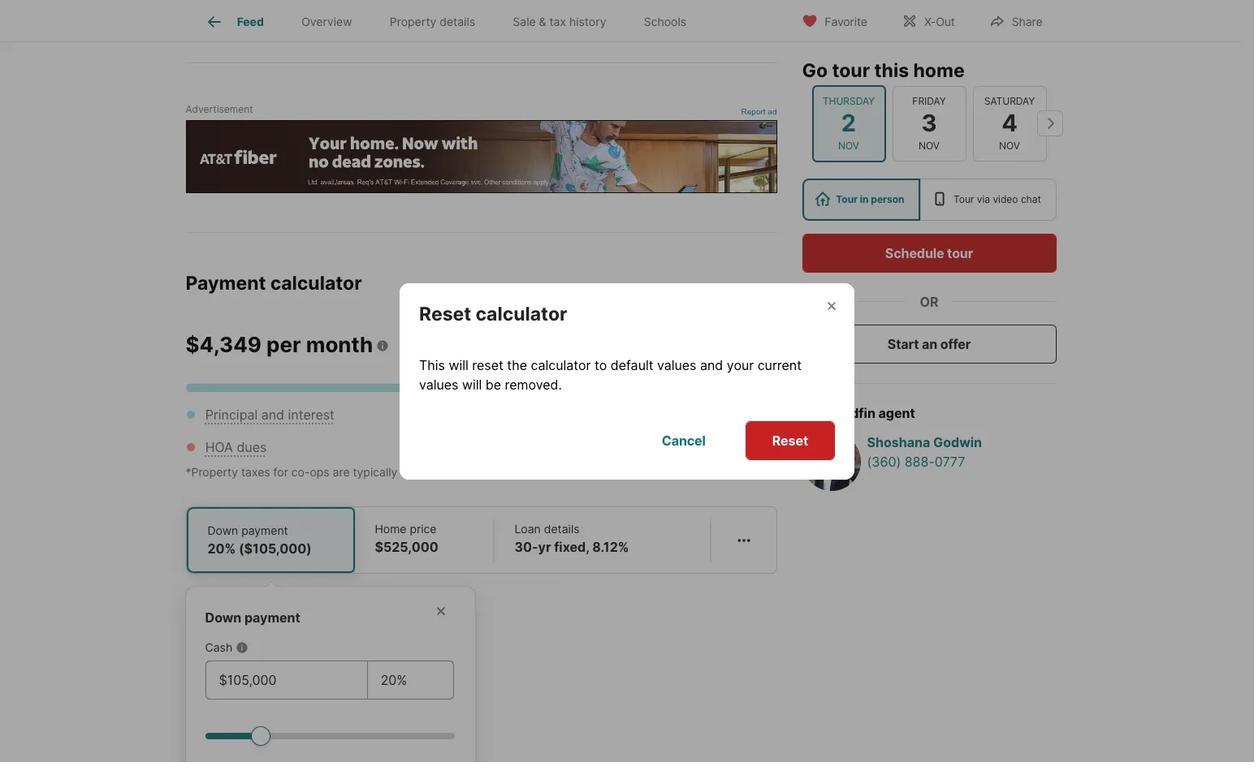 Task type: locate. For each thing, give the bounding box(es) containing it.
3 nov from the left
[[999, 139, 1020, 151]]

nov inside thursday 2 nov
[[838, 139, 859, 151]]

0 vertical spatial reset
[[419, 303, 471, 325]]

$4,349 per month
[[186, 332, 373, 358]]

this
[[874, 58, 909, 81]]

0 vertical spatial in
[[860, 193, 869, 205]]

principal and interest link
[[205, 407, 335, 423]]

tour inside button
[[947, 245, 973, 261]]

1 horizontal spatial tour
[[947, 245, 973, 261]]

1 tour from the left
[[836, 193, 858, 205]]

payment down ($105,000)
[[245, 610, 300, 627]]

0 horizontal spatial tour
[[832, 58, 870, 81]]

share
[[1012, 14, 1043, 28]]

in
[[860, 193, 869, 205], [450, 466, 459, 479]]

(360)
[[867, 453, 901, 470]]

tour left via
[[954, 193, 974, 205]]

ad region
[[186, 120, 777, 193]]

tour for schedule
[[947, 245, 973, 261]]

down inside tooltip
[[205, 610, 242, 627]]

tour
[[832, 58, 870, 81], [947, 245, 973, 261]]

dues
[[237, 440, 267, 456]]

1 horizontal spatial reset
[[772, 433, 808, 449]]

nov down 2
[[838, 139, 859, 151]]

reset
[[419, 303, 471, 325], [772, 433, 808, 449]]

1 horizontal spatial details
[[544, 523, 580, 536]]

None text field
[[219, 671, 354, 691], [381, 671, 441, 691], [219, 671, 354, 691], [381, 671, 441, 691]]

schedule tour button
[[802, 233, 1056, 272]]

0 horizontal spatial details
[[440, 15, 475, 29]]

this
[[419, 357, 445, 373]]

0 vertical spatial values
[[657, 357, 697, 373]]

cancel
[[662, 433, 706, 449]]

reset for reset
[[772, 433, 808, 449]]

sale & tax history tab
[[494, 2, 625, 41]]

1 vertical spatial hoa
[[462, 466, 487, 479]]

will left be
[[462, 377, 482, 393]]

1 horizontal spatial values
[[657, 357, 697, 373]]

$0*
[[754, 407, 777, 423]]

dues.
[[490, 466, 519, 479]]

cash
[[205, 641, 232, 655]]

home price $525,000
[[375, 523, 438, 556]]

0 horizontal spatial and
[[261, 407, 284, 423]]

overview
[[302, 15, 352, 29]]

values down this
[[419, 377, 459, 393]]

loan
[[515, 523, 541, 536]]

&
[[539, 15, 546, 29]]

2 tour from the left
[[954, 193, 974, 205]]

None button
[[812, 85, 886, 162], [892, 86, 966, 161], [973, 86, 1047, 161], [812, 85, 886, 162], [892, 86, 966, 161], [973, 86, 1047, 161]]

tour left person on the right
[[836, 193, 858, 205]]

1 horizontal spatial hoa
[[462, 466, 487, 479]]

will right this
[[449, 357, 469, 373]]

details right the 'property'
[[440, 15, 475, 29]]

0 horizontal spatial nov
[[838, 139, 859, 151]]

godwin
[[933, 434, 982, 450]]

0 vertical spatial payment
[[241, 524, 288, 538]]

details
[[440, 15, 475, 29], [544, 523, 580, 536]]

1 vertical spatial values
[[419, 377, 459, 393]]

0 vertical spatial down
[[208, 524, 238, 538]]

redfin
[[835, 405, 876, 421]]

down payment 20% ($105,000)
[[208, 524, 312, 557]]

saturday
[[984, 95, 1035, 107]]

fixed,
[[554, 540, 589, 556]]

sale
[[513, 15, 536, 29]]

payment
[[241, 524, 288, 538], [245, 610, 300, 627]]

calculator inside this will reset the calculator to default values and your current values will be removed.
[[531, 357, 591, 373]]

home
[[375, 523, 407, 536]]

ops
[[310, 466, 329, 479]]

chat
[[1021, 193, 1041, 205]]

tour for tour in person
[[836, 193, 858, 205]]

schools tab
[[625, 2, 705, 41]]

x-out
[[924, 14, 955, 28]]

image of shoshana godwin image
[[802, 432, 861, 491]]

nov down 3
[[919, 139, 940, 151]]

1 vertical spatial calculator
[[476, 303, 567, 325]]

payment inside down payment tooltip
[[245, 610, 300, 627]]

nov inside saturday 4 nov
[[999, 139, 1020, 151]]

property
[[390, 15, 437, 29]]

and
[[700, 357, 723, 373], [261, 407, 284, 423]]

0 horizontal spatial in
[[450, 466, 459, 479]]

down up 20%
[[208, 524, 238, 538]]

reset inside button
[[772, 433, 808, 449]]

your
[[802, 405, 832, 421]]

calculator up month
[[270, 272, 362, 294]]

details up fixed,
[[544, 523, 580, 536]]

calculator
[[270, 272, 362, 294], [476, 303, 567, 325], [531, 357, 591, 373]]

1 vertical spatial details
[[544, 523, 580, 536]]

0 horizontal spatial tour
[[836, 193, 858, 205]]

hoa left the dues. at the left of the page
[[462, 466, 487, 479]]

sale & tax history
[[513, 15, 606, 29]]

hoa up the *property
[[205, 440, 233, 456]]

1 horizontal spatial and
[[700, 357, 723, 373]]

payment
[[186, 272, 266, 294]]

to
[[595, 357, 607, 373]]

tax
[[550, 15, 566, 29]]

reset down $0*
[[772, 433, 808, 449]]

principal
[[205, 407, 258, 423]]

reset calculator
[[419, 303, 567, 325]]

taxes
[[241, 466, 270, 479]]

0 vertical spatial and
[[700, 357, 723, 373]]

hoa dues
[[205, 440, 267, 456]]

nov inside friday 3 nov
[[919, 139, 940, 151]]

and left interest
[[261, 407, 284, 423]]

for
[[273, 466, 288, 479]]

0 horizontal spatial reset
[[419, 303, 471, 325]]

down
[[208, 524, 238, 538], [205, 610, 242, 627]]

2 nov from the left
[[919, 139, 940, 151]]

0 horizontal spatial values
[[419, 377, 459, 393]]

1 vertical spatial tour
[[947, 245, 973, 261]]

in right included
[[450, 466, 459, 479]]

in left person on the right
[[860, 193, 869, 205]]

2 horizontal spatial nov
[[999, 139, 1020, 151]]

($105,000)
[[239, 541, 312, 557]]

typically
[[353, 466, 398, 479]]

go tour this home
[[802, 58, 965, 81]]

1 horizontal spatial nov
[[919, 139, 940, 151]]

payment up ($105,000)
[[241, 524, 288, 538]]

nov down 4
[[999, 139, 1020, 151]]

interest
[[288, 407, 335, 423]]

20%
[[208, 541, 236, 557]]

schools
[[644, 15, 687, 29]]

details inside tab
[[440, 15, 475, 29]]

1 vertical spatial reset
[[772, 433, 808, 449]]

down for down payment
[[205, 610, 242, 627]]

1 vertical spatial payment
[[245, 610, 300, 627]]

0 vertical spatial hoa
[[205, 440, 233, 456]]

price
[[410, 523, 437, 536]]

calculator up "the"
[[476, 303, 567, 325]]

1 horizontal spatial tour
[[954, 193, 974, 205]]

4
[[1002, 109, 1018, 137]]

tour up thursday
[[832, 58, 870, 81]]

1 vertical spatial and
[[261, 407, 284, 423]]

month
[[306, 332, 373, 358]]

payment inside down payment 20% ($105,000)
[[241, 524, 288, 538]]

reset up this
[[419, 303, 471, 325]]

reset button
[[746, 421, 835, 460]]

0 vertical spatial tour
[[832, 58, 870, 81]]

reset calculator element
[[419, 283, 587, 326]]

down inside down payment 20% ($105,000)
[[208, 524, 238, 538]]

property details tab
[[371, 2, 494, 41]]

report
[[741, 107, 766, 116]]

2 vertical spatial calculator
[[531, 357, 591, 373]]

calculator up 'removed.'
[[531, 357, 591, 373]]

will
[[449, 357, 469, 373], [462, 377, 482, 393]]

0 vertical spatial details
[[440, 15, 475, 29]]

loan details 30-yr fixed, 8.12%
[[515, 523, 629, 556]]

1 vertical spatial down
[[205, 610, 242, 627]]

values right default
[[657, 357, 697, 373]]

reset for reset calculator
[[419, 303, 471, 325]]

payment for down payment
[[245, 610, 300, 627]]

calculator for reset calculator
[[476, 303, 567, 325]]

out
[[936, 14, 955, 28]]

tour right schedule
[[947, 245, 973, 261]]

Down Payment Slider range field
[[205, 726, 455, 746]]

thursday
[[823, 95, 875, 107]]

details inside loan details 30-yr fixed, 8.12%
[[544, 523, 580, 536]]

reset
[[472, 357, 503, 373]]

1 nov from the left
[[838, 139, 859, 151]]

and left your
[[700, 357, 723, 373]]

tour
[[836, 193, 858, 205], [954, 193, 974, 205]]

1 horizontal spatial in
[[860, 193, 869, 205]]

list box
[[802, 178, 1056, 220]]

values
[[657, 357, 697, 373], [419, 377, 459, 393]]

hoa dues link
[[205, 440, 267, 456]]

down up cash
[[205, 610, 242, 627]]

0 vertical spatial calculator
[[270, 272, 362, 294]]

shoshana godwin (360) 888-0777
[[867, 434, 982, 470]]

tour for tour via video chat
[[954, 193, 974, 205]]

tab list
[[186, 0, 718, 41]]



Task type: vqa. For each thing, say whether or not it's contained in the screenshot.
475
no



Task type: describe. For each thing, give the bounding box(es) containing it.
yr
[[538, 540, 551, 556]]

principal and interest
[[205, 407, 335, 423]]

*property
[[186, 466, 238, 479]]

current
[[758, 357, 802, 373]]

or
[[920, 293, 939, 310]]

an
[[922, 336, 938, 352]]

nov for 2
[[838, 139, 859, 151]]

x-
[[924, 14, 936, 28]]

start
[[888, 336, 919, 352]]

and inside this will reset the calculator to default values and your current values will be removed.
[[700, 357, 723, 373]]

share button
[[975, 4, 1056, 37]]

video
[[993, 193, 1018, 205]]

schedule tour
[[885, 245, 973, 261]]

start an offer button
[[802, 324, 1056, 363]]

feed
[[237, 15, 264, 29]]

the
[[507, 357, 527, 373]]

included
[[401, 466, 446, 479]]

be
[[486, 377, 501, 393]]

3
[[922, 109, 937, 137]]

removed.
[[505, 377, 562, 393]]

tour in person
[[836, 193, 905, 205]]

0 horizontal spatial hoa
[[205, 440, 233, 456]]

friday 3 nov
[[913, 95, 946, 151]]

tab list containing feed
[[186, 0, 718, 41]]

down payment tooltip
[[186, 575, 777, 763]]

your
[[727, 357, 754, 373]]

details for property details
[[440, 15, 475, 29]]

down for down payment 20% ($105,000)
[[208, 524, 238, 538]]

$4,349
[[186, 332, 262, 358]]

*property taxes for co-ops are typically included in hoa dues.
[[186, 466, 519, 479]]

shoshana godwin link
[[867, 432, 1056, 452]]

payment calculator
[[186, 272, 362, 294]]

tour in person option
[[802, 178, 921, 220]]

start an offer
[[888, 336, 971, 352]]

x-out button
[[888, 4, 969, 37]]

details for loan details 30-yr fixed, 8.12%
[[544, 523, 580, 536]]

0 vertical spatial will
[[449, 357, 469, 373]]

agent
[[879, 405, 915, 421]]

overview tab
[[283, 2, 371, 41]]

(360) 888-0777 link
[[867, 452, 1056, 471]]

$525,000
[[375, 540, 438, 556]]

1 vertical spatial in
[[450, 466, 459, 479]]

friday
[[913, 95, 946, 107]]

this will reset the calculator to default values and your current values will be removed.
[[419, 357, 802, 393]]

tour via video chat option
[[921, 178, 1056, 220]]

saturday 4 nov
[[984, 95, 1035, 151]]

default
[[611, 357, 654, 373]]

schedule
[[885, 245, 944, 261]]

property details
[[390, 15, 475, 29]]

feed link
[[204, 12, 264, 32]]

report ad
[[741, 107, 777, 116]]

0777
[[935, 453, 965, 470]]

8.12%
[[592, 540, 629, 556]]

reset calculator dialog
[[400, 283, 855, 480]]

1 vertical spatial will
[[462, 377, 482, 393]]

next image
[[1037, 110, 1063, 136]]

go
[[802, 58, 828, 81]]

calculator for payment calculator
[[270, 272, 362, 294]]

report ad button
[[741, 107, 777, 119]]

$197
[[747, 440, 777, 456]]

down payment
[[205, 610, 300, 627]]

your redfin agent
[[802, 405, 915, 421]]

payment for down payment 20% ($105,000)
[[241, 524, 288, 538]]

cancel button
[[635, 421, 733, 460]]

thursday 2 nov
[[823, 95, 875, 151]]

888-
[[905, 453, 935, 470]]

ad
[[768, 107, 777, 116]]

list box containing tour in person
[[802, 178, 1056, 220]]

person
[[871, 193, 905, 205]]

advertisement
[[186, 103, 253, 115]]

nov for 4
[[999, 139, 1020, 151]]

2
[[841, 109, 856, 137]]

tour for go
[[832, 58, 870, 81]]

via
[[977, 193, 990, 205]]

nov for 3
[[919, 139, 940, 151]]

home
[[913, 58, 965, 81]]

shoshana
[[867, 434, 930, 450]]

30-
[[515, 540, 538, 556]]

favorite
[[825, 14, 868, 28]]

in inside option
[[860, 193, 869, 205]]

co-
[[291, 466, 310, 479]]



